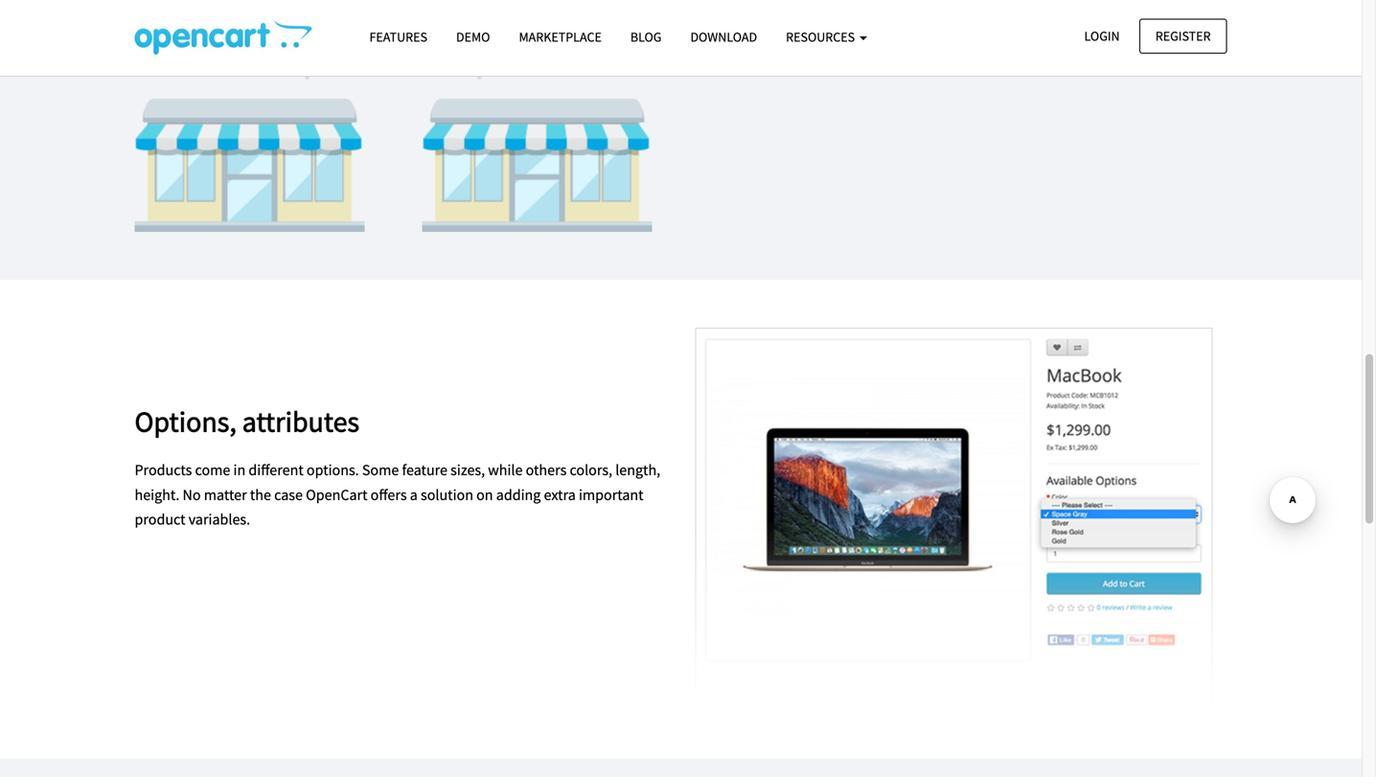 Task type: vqa. For each thing, say whether or not it's contained in the screenshot.
Manufacturers,
no



Task type: describe. For each thing, give the bounding box(es) containing it.
0 vertical spatial set
[[1016, 0, 1037, 1]]

product inside manage multiple stores from one admin interface. set products to appear on different stores. choose a different theme for each store. localize store settings. set per store product prices.
[[755, 31, 806, 50]]

length,
[[616, 461, 661, 480]]

demo
[[456, 28, 490, 46]]

resources
[[786, 28, 858, 46]]

variables.
[[189, 510, 250, 529]]

login link
[[1069, 19, 1137, 54]]

from
[[848, 0, 878, 1]]

manage multiple stores from one admin interface. set products to appear on different stores. choose a different theme for each store. localize store settings. set per store product prices.
[[696, 0, 1225, 50]]

attributes
[[242, 404, 360, 440]]

no
[[183, 485, 201, 505]]

colors,
[[570, 461, 613, 480]]

adding
[[496, 485, 541, 505]]

1 horizontal spatial set
[[1204, 6, 1225, 25]]

multiple
[[749, 0, 803, 1]]

1 horizontal spatial store
[[1112, 6, 1144, 25]]

blog link
[[616, 20, 676, 54]]

important
[[579, 485, 644, 505]]

one
[[881, 0, 906, 1]]

different inside products come in different options. some feature sizes, while others colors, length, height. no matter the case opencart offers a solution on adding extra important product variables.
[[249, 461, 304, 480]]

options.
[[307, 461, 359, 480]]

register link
[[1140, 19, 1228, 54]]

for
[[963, 6, 981, 25]]

marketplace
[[519, 28, 602, 46]]

come
[[195, 461, 230, 480]]

products
[[1040, 0, 1097, 1]]

admin
[[909, 0, 950, 1]]

a inside products come in different options. some feature sizes, while others colors, length, height. no matter the case opencart offers a solution on adding extra important product variables.
[[410, 485, 418, 505]]

to
[[1100, 0, 1113, 1]]

store.
[[1018, 6, 1054, 25]]

each
[[984, 6, 1015, 25]]

demo link
[[442, 20, 505, 54]]

solution
[[421, 485, 474, 505]]

features link
[[355, 20, 442, 54]]

stores
[[806, 0, 844, 1]]

appear
[[1117, 0, 1162, 1]]

options, attributes
[[135, 404, 360, 440]]

blog
[[631, 28, 662, 46]]

offers
[[371, 485, 407, 505]]

marketplace link
[[505, 20, 616, 54]]

stores.
[[754, 6, 796, 25]]



Task type: locate. For each thing, give the bounding box(es) containing it.
the
[[250, 485, 271, 505]]

1 horizontal spatial different
[[696, 6, 751, 25]]

product
[[755, 31, 806, 50], [135, 510, 186, 529]]

options,
[[135, 404, 237, 440]]

product down height. at the bottom of the page
[[135, 510, 186, 529]]

download link
[[676, 20, 772, 54]]

extra
[[544, 485, 576, 505]]

1 vertical spatial a
[[410, 485, 418, 505]]

different
[[696, 6, 751, 25], [861, 6, 916, 25], [249, 461, 304, 480]]

set up store.
[[1016, 0, 1037, 1]]

on inside products come in different options. some feature sizes, while others colors, length, height. no matter the case opencart offers a solution on adding extra important product variables.
[[477, 485, 493, 505]]

0 vertical spatial store
[[1112, 6, 1144, 25]]

feature
[[402, 461, 448, 480]]

different down the manage
[[696, 6, 751, 25]]

0 vertical spatial a
[[850, 6, 858, 25]]

1 horizontal spatial product
[[755, 31, 806, 50]]

different up case
[[249, 461, 304, 480]]

1 horizontal spatial a
[[850, 6, 858, 25]]

2 horizontal spatial different
[[861, 6, 916, 25]]

1 vertical spatial store
[[720, 31, 752, 50]]

set up the register
[[1204, 6, 1225, 25]]

1 vertical spatial on
[[477, 485, 493, 505]]

on down the sizes,
[[477, 485, 493, 505]]

opencart - features image
[[135, 20, 312, 55]]

resources link
[[772, 20, 882, 54]]

localize
[[1057, 6, 1109, 25]]

on
[[1165, 0, 1182, 1], [477, 485, 493, 505]]

store
[[1112, 6, 1144, 25], [720, 31, 752, 50]]

on up the settings.
[[1165, 0, 1182, 1]]

product down stores.
[[755, 31, 806, 50]]

store down appear
[[1112, 6, 1144, 25]]

a right the offers
[[410, 485, 418, 505]]

0 horizontal spatial a
[[410, 485, 418, 505]]

interface.
[[953, 0, 1013, 1]]

0 horizontal spatial product
[[135, 510, 186, 529]]

options, attributes image
[[696, 328, 1213, 712]]

product inside products come in different options. some feature sizes, while others colors, length, height. no matter the case opencart offers a solution on adding extra important product variables.
[[135, 510, 186, 529]]

products
[[135, 461, 192, 480]]

per
[[696, 31, 717, 50]]

login
[[1085, 27, 1120, 45]]

features
[[370, 28, 428, 46]]

multi store image
[[135, 0, 652, 232]]

0 horizontal spatial different
[[249, 461, 304, 480]]

store right per
[[720, 31, 752, 50]]

register
[[1156, 27, 1211, 45]]

prices.
[[809, 31, 852, 50]]

a
[[850, 6, 858, 25], [410, 485, 418, 505]]

0 horizontal spatial store
[[720, 31, 752, 50]]

opencart
[[306, 485, 368, 505]]

matter
[[204, 485, 247, 505]]

0 vertical spatial product
[[755, 31, 806, 50]]

height.
[[135, 485, 180, 505]]

0 horizontal spatial on
[[477, 485, 493, 505]]

0 horizontal spatial set
[[1016, 0, 1037, 1]]

settings.
[[1147, 6, 1201, 25]]

set
[[1016, 0, 1037, 1], [1204, 6, 1225, 25]]

some
[[362, 461, 399, 480]]

a inside manage multiple stores from one admin interface. set products to appear on different stores. choose a different theme for each store. localize store settings. set per store product prices.
[[850, 6, 858, 25]]

others
[[526, 461, 567, 480]]

different down the one at the right of the page
[[861, 6, 916, 25]]

download
[[691, 28, 758, 46]]

in
[[233, 461, 246, 480]]

theme
[[919, 6, 960, 25]]

1 horizontal spatial on
[[1165, 0, 1182, 1]]

a down from
[[850, 6, 858, 25]]

manage
[[696, 0, 746, 1]]

1 vertical spatial set
[[1204, 6, 1225, 25]]

sizes,
[[451, 461, 485, 480]]

on inside manage multiple stores from one admin interface. set products to appear on different stores. choose a different theme for each store. localize store settings. set per store product prices.
[[1165, 0, 1182, 1]]

choose
[[799, 6, 847, 25]]

case
[[274, 485, 303, 505]]

while
[[488, 461, 523, 480]]

0 vertical spatial on
[[1165, 0, 1182, 1]]

1 vertical spatial product
[[135, 510, 186, 529]]

products come in different options. some feature sizes, while others colors, length, height. no matter the case opencart offers a solution on adding extra important product variables.
[[135, 461, 661, 529]]



